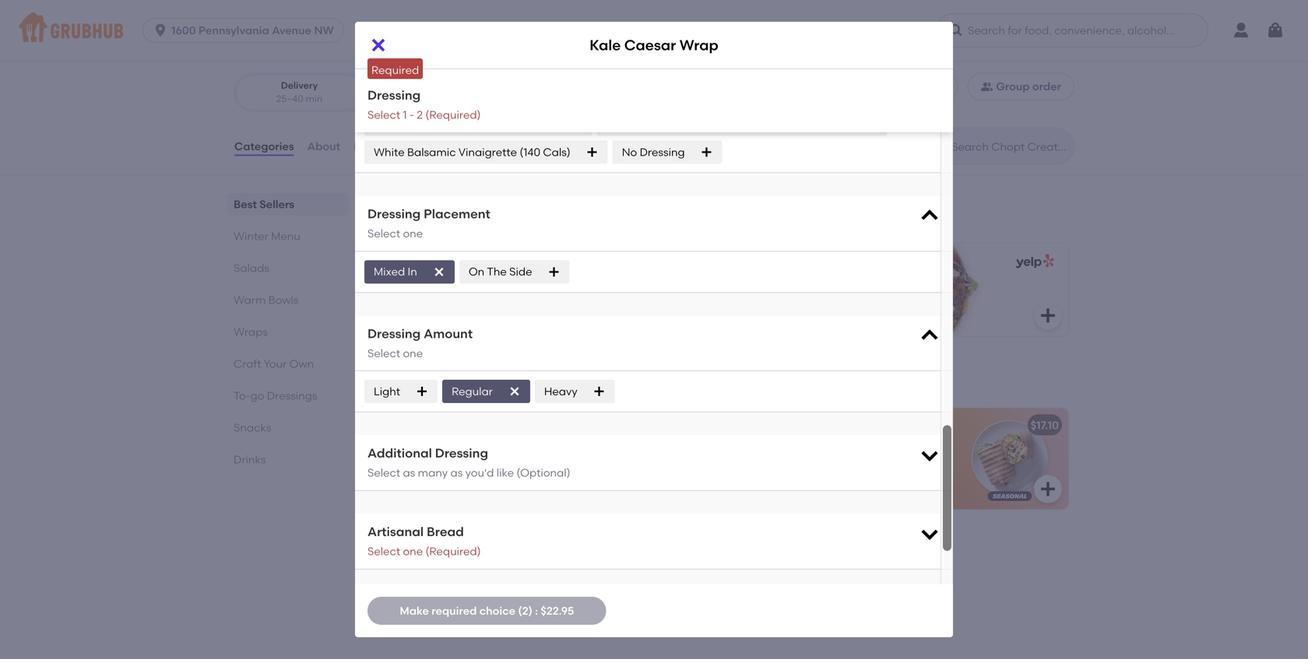 Task type: vqa. For each thing, say whether or not it's contained in the screenshot.
craft inside the Craft Your Own Salad $10.96 +
yes



Task type: describe. For each thing, give the bounding box(es) containing it.
dijon
[[620, 33, 647, 47]]

many
[[418, 467, 448, 480]]

:
[[535, 605, 538, 618]]

own for craft your own
[[289, 358, 314, 371]]

cheese
[[464, 117, 504, 131]]

warm
[[234, 294, 266, 307]]

0 horizontal spatial winter
[[234, 230, 269, 243]]

dressing placement select one
[[368, 206, 490, 240]]

dressings
[[267, 389, 317, 403]]

select for dressing placement
[[368, 227, 400, 240]]

beans, for spicy jalapeño goddess wrap image
[[773, 457, 809, 470]]

(120
[[848, 61, 869, 75]]

drinks
[[234, 453, 266, 467]]

white
[[374, 145, 405, 159]]

on the side
[[469, 265, 532, 279]]

2 as from the left
[[450, 467, 463, 480]]

you'd
[[465, 467, 494, 480]]

cals) right (40
[[669, 33, 696, 47]]

delivery 25–40 min
[[276, 80, 323, 104]]

panko fried chicken, fresh radish, black beans, spicy pickled vegetables, cotija cheese, tortilla chips, scallions, romaine and cabbage & cilantro blend for spicy jalapeño goddess wrap image
[[741, 441, 915, 517]]

1
[[403, 108, 407, 122]]

scallions, for spicy jalapeño goddess wrap image
[[775, 488, 823, 502]]

chicken, for spicy jalapeño goddess salad "image"
[[455, 441, 498, 454]]

additional
[[368, 446, 432, 461]]

caesar for mexican caesar (170 cals)
[[421, 61, 460, 75]]

on
[[453, 216, 466, 229]]

nw
[[314, 24, 334, 37]]

(optional)
[[517, 467, 570, 480]]

ordered
[[408, 216, 450, 229]]

kale for kale caesar wrap $10.61 +
[[395, 285, 418, 298]]

chile
[[782, 61, 809, 75]]

pennsylvania
[[199, 24, 269, 37]]

(170
[[462, 61, 482, 75]]

$17.10
[[1031, 419, 1059, 432]]

(40
[[650, 33, 666, 47]]

good food
[[330, 25, 378, 37]]

$10.96
[[744, 303, 776, 316]]

mi
[[410, 93, 422, 104]]

2
[[417, 108, 423, 122]]

heatwave
[[437, 533, 492, 547]]

select inside dressing select 1 - 2 (required)
[[368, 108, 400, 122]]

kale caesar wrap
[[590, 37, 719, 54]]

panko fried chicken, fresh radish, black beans, spicy pickled vegetables, cotija cheese, tortilla chips, scallions, romaine and cabbage & cilantro blend button
[[383, 408, 720, 517]]

min
[[306, 93, 323, 104]]

select for additional dressing
[[368, 467, 400, 480]]

vegetables, for spicy jalapeño goddess wrap image
[[741, 472, 803, 486]]

craft your own salad $10.96 +
[[744, 285, 859, 316]]

snacks
[[234, 421, 271, 435]]

best sellers most ordered on grubhub
[[380, 194, 516, 229]]

bowls
[[268, 294, 299, 307]]

bread
[[427, 524, 464, 540]]

25–40
[[276, 93, 303, 104]]

blue
[[438, 117, 461, 131]]

craft for craft your own salad $10.96 +
[[744, 285, 772, 298]]

best for best sellers most ordered on grubhub
[[380, 194, 416, 214]]

dressing right no
[[640, 145, 685, 159]]

1600 pennsylvania avenue nw
[[171, 24, 334, 37]]

amount
[[424, 326, 473, 341]]

one for amount
[[403, 347, 423, 360]]

fried for spicy jalapeño goddess salad "image"
[[428, 441, 452, 454]]

serrano heatwave bowl button
[[383, 523, 720, 624]]

kale caesar wrap $10.61 +
[[395, 285, 492, 316]]

-
[[410, 108, 414, 122]]

svg image inside main navigation navigation
[[948, 23, 964, 38]]

pickled for spicy jalapeño goddess wrap image
[[841, 457, 880, 470]]

fried for spicy jalapeño goddess wrap image
[[777, 441, 801, 454]]

salads
[[234, 262, 269, 275]]

make
[[400, 605, 429, 618]]

sesame ginger (90 cals)
[[374, 89, 504, 103]]

tortilla for spicy jalapeño goddess wrap image
[[881, 472, 915, 486]]

steakhouse blue cheese (110 cals)
[[374, 117, 555, 131]]

the
[[487, 265, 507, 279]]

cheese, for spicy jalapeño goddess salad "image"
[[489, 472, 529, 486]]

1 vertical spatial winter
[[380, 372, 435, 392]]

panko fried chicken, fresh radish, black beans, spicy pickled vegetables, cotija cheese, tortilla chips, scallions, romaine and cabbage & cilantro blend for spicy jalapeño goddess salad "image"
[[392, 441, 566, 517]]

mexican for mexican goddess (90 cals)
[[563, 61, 608, 75]]

select for artisanal bread
[[368, 545, 400, 558]]

star icon image
[[234, 23, 249, 38]]

(363)
[[268, 24, 295, 37]]

+ inside kale caesar wrap $10.61 +
[[425, 303, 432, 316]]

in
[[408, 265, 417, 279]]

spicy for spicy jalapeño goddess wrap image
[[811, 457, 838, 470]]

own for craft your own salad $10.96 +
[[800, 285, 825, 298]]

(required) inside dressing select 1 - 2 (required)
[[425, 108, 481, 122]]

about button
[[307, 118, 341, 175]]

cals) right (35
[[505, 33, 532, 47]]

(35
[[486, 33, 502, 47]]

required
[[432, 605, 477, 618]]

good
[[330, 25, 355, 37]]

1600
[[171, 24, 196, 37]]

cals) up cheese
[[477, 89, 504, 103]]

on
[[469, 265, 485, 279]]

food
[[358, 25, 378, 37]]

wrap for kale caesar wrap
[[680, 37, 719, 54]]

vegetables, for spicy jalapeño goddess salad "image"
[[392, 472, 454, 486]]

grubhub
[[469, 216, 516, 229]]

0 vertical spatial menu
[[271, 230, 300, 243]]

blend for spicy jalapeño goddess salad "image"
[[498, 504, 528, 517]]

to-
[[234, 389, 250, 403]]

$22.95
[[541, 605, 574, 618]]

& for spicy jalapeño goddess salad "image"
[[444, 504, 452, 517]]

bowl
[[495, 533, 520, 547]]

blend for spicy jalapeño goddess wrap image
[[847, 504, 877, 517]]

red
[[758, 61, 779, 75]]

sesame
[[374, 89, 416, 103]]

steakhouse
[[374, 117, 436, 131]]

group
[[996, 80, 1030, 93]]

ginger
[[419, 89, 455, 103]]

caesar for kale caesar wrap $10.61 +
[[421, 285, 460, 298]]

tzatziki
[[445, 33, 483, 47]]

heavy
[[544, 385, 578, 398]]

white balsamic vinaigrette (140 cals)
[[374, 145, 571, 159]]

greek yogurt tzatziki (35 cals)
[[374, 33, 532, 47]]

1600 pennsylvania avenue nw button
[[143, 18, 350, 43]]

categories
[[234, 140, 294, 153]]

scallions, for spicy jalapeño goddess salad "image"
[[426, 488, 474, 502]]

order
[[1033, 80, 1061, 93]]

most
[[380, 216, 405, 229]]

(90 for goddess
[[660, 61, 677, 75]]

honey
[[584, 33, 618, 47]]

regular
[[452, 385, 493, 398]]

spicy for spicy jalapeño goddess salad "image"
[[462, 457, 490, 470]]

and for spicy jalapeño goddess wrap image
[[872, 488, 893, 502]]

craft your own
[[234, 358, 314, 371]]

search icon image
[[927, 137, 945, 156]]

dressing select 1 - 2 (required)
[[368, 88, 481, 122]]

cals) right (140
[[543, 145, 571, 159]]

cheese, for spicy jalapeño goddess wrap image
[[838, 472, 878, 486]]



Task type: locate. For each thing, give the bounding box(es) containing it.
yelp image
[[1013, 254, 1054, 269]]

panko for spicy jalapeño goddess wrap image
[[741, 441, 774, 454]]

0 horizontal spatial own
[[289, 358, 314, 371]]

1 horizontal spatial +
[[776, 303, 782, 316]]

goddess
[[610, 61, 657, 75]]

1 horizontal spatial mexican
[[563, 61, 608, 75]]

1 vertical spatial wrap
[[463, 285, 492, 298]]

2 cilantro from the left
[[804, 504, 844, 517]]

chips, inside button
[[392, 488, 423, 502]]

1 blend from the left
[[498, 504, 528, 517]]

0 horizontal spatial panko
[[392, 441, 425, 454]]

svg image
[[948, 23, 964, 38], [712, 34, 724, 46], [369, 36, 388, 55], [723, 62, 735, 74], [586, 146, 599, 158], [701, 146, 713, 158], [548, 266, 560, 278], [1039, 306, 1058, 325], [919, 325, 941, 347], [416, 386, 428, 398], [508, 386, 521, 398], [593, 386, 606, 398], [919, 445, 941, 467], [690, 480, 709, 499]]

own
[[800, 285, 825, 298], [289, 358, 314, 371]]

panko
[[392, 441, 425, 454], [741, 441, 774, 454]]

2 scallions, from the left
[[775, 488, 823, 502]]

0 vertical spatial own
[[800, 285, 825, 298]]

fresh inside panko fried chicken, fresh radish, black beans, spicy pickled vegetables, cotija cheese, tortilla chips, scallions, romaine and cabbage & cilantro blend button
[[501, 441, 527, 454]]

cotija inside button
[[456, 472, 486, 486]]

wrap right (40
[[680, 37, 719, 54]]

1 horizontal spatial craft
[[744, 285, 772, 298]]

winter menu down best sellers
[[234, 230, 300, 243]]

group order
[[996, 80, 1061, 93]]

spicy jalapeño goddess salad image
[[603, 408, 720, 510]]

caesar inside kale caesar wrap $10.61 +
[[421, 285, 460, 298]]

select left 1 at the top of page
[[368, 108, 400, 122]]

1 horizontal spatial romaine
[[826, 488, 870, 502]]

1 tortilla from the left
[[532, 472, 566, 486]]

own up dressings
[[289, 358, 314, 371]]

caesar
[[624, 37, 676, 54], [421, 61, 460, 75], [421, 285, 460, 298]]

2 cabbage from the left
[[741, 504, 790, 517]]

0 horizontal spatial sellers
[[260, 198, 294, 211]]

0 vertical spatial craft
[[744, 285, 772, 298]]

no dressing
[[622, 145, 685, 159]]

radish, inside panko fried chicken, fresh radish, black beans, spicy pickled vegetables, cotija cheese, tortilla chips, scallions, romaine and cabbage & cilantro blend button
[[530, 441, 565, 454]]

scallions,
[[426, 488, 474, 502], [775, 488, 823, 502]]

serrano
[[392, 533, 435, 547]]

0 horizontal spatial your
[[264, 358, 287, 371]]

1 horizontal spatial best
[[380, 194, 416, 214]]

one inside the artisanal bread select one (required)
[[403, 545, 423, 558]]

2 blend from the left
[[847, 504, 877, 517]]

best up most
[[380, 194, 416, 214]]

2 beans, from the left
[[773, 457, 809, 470]]

cheese, inside button
[[489, 472, 529, 486]]

main navigation navigation
[[0, 0, 1308, 61]]

1 horizontal spatial vegetables,
[[741, 472, 803, 486]]

dressing inside dressing select 1 - 2 (required)
[[368, 88, 421, 103]]

1 horizontal spatial and
[[872, 488, 893, 502]]

cabbage for spicy jalapeño goddess wrap image
[[741, 504, 790, 517]]

fried inside panko fried chicken, fresh radish, black beans, spicy pickled vegetables, cotija cheese, tortilla chips, scallions, romaine and cabbage & cilantro blend button
[[428, 441, 452, 454]]

wrap down on
[[463, 285, 492, 298]]

+ inside craft your own salad $10.96 +
[[776, 303, 782, 316]]

select
[[368, 108, 400, 122], [368, 227, 400, 240], [368, 347, 400, 360], [368, 467, 400, 480], [368, 545, 400, 558]]

sellers inside best sellers most ordered on grubhub
[[420, 194, 474, 214]]

2 spicy from the left
[[811, 457, 838, 470]]

dressing up 1 at the top of page
[[368, 88, 421, 103]]

cals) right (120
[[871, 61, 899, 75]]

1 radish, from the left
[[530, 441, 565, 454]]

1 horizontal spatial chips,
[[741, 488, 772, 502]]

pickled inside button
[[492, 457, 531, 470]]

0 vertical spatial your
[[774, 285, 798, 298]]

reviews
[[354, 140, 397, 153]]

1 horizontal spatial &
[[793, 504, 801, 517]]

1 horizontal spatial (90
[[660, 61, 677, 75]]

1 horizontal spatial winter
[[380, 372, 435, 392]]

winter menu
[[234, 230, 300, 243], [380, 372, 484, 392]]

one inside dressing placement select one
[[403, 227, 423, 240]]

dressing for select
[[368, 88, 421, 103]]

select inside dressing placement select one
[[368, 227, 400, 240]]

0 horizontal spatial (90
[[457, 89, 474, 103]]

chips, for spicy jalapeño goddess salad "image"
[[392, 488, 423, 502]]

select for dressing amount
[[368, 347, 400, 360]]

0 horizontal spatial romaine
[[477, 488, 521, 502]]

your up $10.96 at the right of page
[[774, 285, 798, 298]]

1 horizontal spatial fried
[[777, 441, 801, 454]]

fresh for spicy jalapeño goddess wrap image
[[850, 441, 876, 454]]

3.8
[[249, 24, 265, 37]]

cilantro for spicy jalapeño goddess wrap image
[[804, 504, 844, 517]]

red chile ranch (120 cals)
[[758, 61, 899, 75]]

choice
[[479, 605, 516, 618]]

0 horizontal spatial as
[[403, 467, 415, 480]]

black inside button
[[392, 457, 422, 470]]

cals) right (110
[[527, 117, 555, 131]]

panko inside button
[[392, 441, 425, 454]]

1 one from the top
[[403, 227, 423, 240]]

0 horizontal spatial beans,
[[424, 457, 460, 470]]

0 horizontal spatial black
[[392, 457, 422, 470]]

menu down best sellers
[[271, 230, 300, 243]]

cilantro inside button
[[455, 504, 495, 517]]

select inside the dressing amount select one
[[368, 347, 400, 360]]

romaine inside panko fried chicken, fresh radish, black beans, spicy pickled vegetables, cotija cheese, tortilla chips, scallions, romaine and cabbage & cilantro blend button
[[477, 488, 521, 502]]

(140
[[520, 145, 540, 159]]

chicken, for spicy jalapeño goddess wrap image
[[803, 441, 847, 454]]

blend
[[498, 504, 528, 517], [847, 504, 877, 517]]

& for spicy jalapeño goddess wrap image
[[793, 504, 801, 517]]

1 horizontal spatial tortilla
[[881, 472, 915, 486]]

0 horizontal spatial menu
[[271, 230, 300, 243]]

0 horizontal spatial pickled
[[492, 457, 531, 470]]

0 horizontal spatial panko fried chicken, fresh radish, black beans, spicy pickled vegetables, cotija cheese, tortilla chips, scallions, romaine and cabbage & cilantro blend
[[392, 441, 566, 517]]

0 horizontal spatial chips,
[[392, 488, 423, 502]]

mexican up sesame
[[374, 61, 418, 75]]

kale up $10.61
[[395, 285, 418, 298]]

2 chips, from the left
[[741, 488, 772, 502]]

own left salad
[[800, 285, 825, 298]]

1 and from the left
[[524, 488, 545, 502]]

4 select from the top
[[368, 467, 400, 480]]

1 horizontal spatial cotija
[[805, 472, 835, 486]]

sellers
[[420, 194, 474, 214], [260, 198, 294, 211]]

mexican
[[374, 61, 418, 75], [563, 61, 608, 75]]

2 + from the left
[[776, 303, 782, 316]]

1 panko from the left
[[392, 441, 425, 454]]

svg image
[[1266, 21, 1285, 40], [153, 23, 168, 38], [528, 62, 540, 74], [914, 62, 927, 74], [919, 205, 941, 227], [433, 266, 445, 278], [690, 306, 709, 325], [1039, 480, 1058, 499], [919, 523, 941, 545]]

wrap inside kale caesar wrap $10.61 +
[[463, 285, 492, 298]]

blend inside button
[[498, 504, 528, 517]]

scallions, inside button
[[426, 488, 474, 502]]

craft for craft your own
[[234, 358, 261, 371]]

menu down amount
[[439, 372, 484, 392]]

delivery
[[281, 80, 318, 91]]

best
[[380, 194, 416, 214], [234, 198, 257, 211]]

(90 up steakhouse blue cheese (110 cals) on the left top
[[457, 89, 474, 103]]

romaine for spicy jalapeño goddess wrap image
[[826, 488, 870, 502]]

0 horizontal spatial cilantro
[[455, 504, 495, 517]]

pickup
[[419, 80, 451, 91]]

best sellers
[[234, 198, 294, 211]]

option group containing delivery 25–40 min
[[234, 73, 501, 112]]

beans, inside button
[[424, 457, 460, 470]]

dressing for placement
[[368, 206, 421, 222]]

1 horizontal spatial spicy
[[811, 457, 838, 470]]

mexican down honey
[[563, 61, 608, 75]]

0 horizontal spatial cheese,
[[489, 472, 529, 486]]

1 horizontal spatial cabbage
[[741, 504, 790, 517]]

and for spicy jalapeño goddess salad "image"
[[524, 488, 545, 502]]

best inside best sellers most ordered on grubhub
[[380, 194, 416, 214]]

wrap for kale caesar wrap $10.61 +
[[463, 285, 492, 298]]

0 vertical spatial wrap
[[680, 37, 719, 54]]

1 chicken, from the left
[[455, 441, 498, 454]]

like
[[497, 467, 514, 480]]

dressing down $10.61
[[368, 326, 421, 341]]

dressing inside dressing placement select one
[[368, 206, 421, 222]]

and
[[524, 488, 545, 502], [872, 488, 893, 502]]

required
[[371, 63, 419, 77]]

radish, for spicy jalapeño goddess wrap image
[[878, 441, 914, 454]]

your up to-go dressings
[[264, 358, 287, 371]]

0.2 mi
[[394, 93, 422, 104]]

tortilla for spicy jalapeño goddess salad "image"
[[532, 472, 566, 486]]

0 horizontal spatial fried
[[428, 441, 452, 454]]

0 horizontal spatial +
[[425, 303, 432, 316]]

1 horizontal spatial wrap
[[680, 37, 719, 54]]

2 vertical spatial one
[[403, 545, 423, 558]]

1 horizontal spatial beans,
[[773, 457, 809, 470]]

tortilla inside button
[[532, 472, 566, 486]]

fresh for spicy jalapeño goddess salad "image"
[[501, 441, 527, 454]]

as down the 'additional'
[[403, 467, 415, 480]]

cheese,
[[489, 472, 529, 486], [838, 472, 878, 486]]

winter up salads
[[234, 230, 269, 243]]

(required) inside the artisanal bread select one (required)
[[426, 545, 481, 558]]

0 vertical spatial caesar
[[624, 37, 676, 54]]

spicy jalapeño goddess wrap image
[[952, 408, 1068, 510]]

(90
[[660, 61, 677, 75], [457, 89, 474, 103]]

0 horizontal spatial best
[[234, 198, 257, 211]]

one down artisanal
[[403, 545, 423, 558]]

one up "in"
[[403, 227, 423, 240]]

0 horizontal spatial scallions,
[[426, 488, 474, 502]]

1 horizontal spatial pickled
[[841, 457, 880, 470]]

cabbage inside button
[[392, 504, 441, 517]]

5 select from the top
[[368, 545, 400, 558]]

group order button
[[967, 73, 1075, 101]]

0 horizontal spatial craft
[[234, 358, 261, 371]]

2 panko fried chicken, fresh radish, black beans, spicy pickled vegetables, cotija cheese, tortilla chips, scallions, romaine and cabbage & cilantro blend from the left
[[741, 441, 915, 517]]

sellers for best sellers
[[260, 198, 294, 211]]

sellers down categories button at the top left
[[260, 198, 294, 211]]

0 horizontal spatial tortilla
[[532, 472, 566, 486]]

1 vertical spatial (90
[[457, 89, 474, 103]]

winter down the dressing amount select one
[[380, 372, 435, 392]]

yogurt
[[408, 33, 442, 47]]

dressing for amount
[[368, 326, 421, 341]]

Search Chopt Creative Salad Co. search field
[[950, 139, 1069, 154]]

1 horizontal spatial radish,
[[878, 441, 914, 454]]

0 horizontal spatial radish,
[[530, 441, 565, 454]]

1 vertical spatial (required)
[[426, 545, 481, 558]]

1 panko fried chicken, fresh radish, black beans, spicy pickled vegetables, cotija cheese, tortilla chips, scallions, romaine and cabbage & cilantro blend from the left
[[392, 441, 566, 517]]

select down artisanal
[[368, 545, 400, 558]]

cotija
[[456, 472, 486, 486], [805, 472, 835, 486]]

chips,
[[392, 488, 423, 502], [741, 488, 772, 502]]

svg image inside 1600 pennsylvania avenue nw "button"
[[153, 23, 168, 38]]

0 vertical spatial kale
[[590, 37, 621, 54]]

1 romaine from the left
[[477, 488, 521, 502]]

2 fried from the left
[[777, 441, 801, 454]]

placement
[[424, 206, 490, 222]]

1 horizontal spatial winter menu
[[380, 372, 484, 392]]

cotija for spicy jalapeño goddess wrap image
[[805, 472, 835, 486]]

1 pickled from the left
[[492, 457, 531, 470]]

honey dijon (40 cals)
[[584, 33, 696, 47]]

dressing up mixed in
[[368, 206, 421, 222]]

(110
[[506, 117, 525, 131]]

2 pickled from the left
[[841, 457, 880, 470]]

cotija for spicy jalapeño goddess salad "image"
[[456, 472, 486, 486]]

0 horizontal spatial cabbage
[[392, 504, 441, 517]]

1 horizontal spatial kale
[[590, 37, 621, 54]]

2 radish, from the left
[[878, 441, 914, 454]]

avenue
[[272, 24, 312, 37]]

0 vertical spatial winter
[[234, 230, 269, 243]]

own inside craft your own salad $10.96 +
[[800, 285, 825, 298]]

1 vertical spatial menu
[[439, 372, 484, 392]]

1 black from the left
[[392, 457, 422, 470]]

1 scallions, from the left
[[426, 488, 474, 502]]

1 cabbage from the left
[[392, 504, 441, 517]]

option group
[[234, 73, 501, 112]]

1 & from the left
[[444, 504, 452, 517]]

select inside the artisanal bread select one (required)
[[368, 545, 400, 558]]

2 chicken, from the left
[[803, 441, 847, 454]]

0 vertical spatial winter menu
[[234, 230, 300, 243]]

2 select from the top
[[368, 227, 400, 240]]

+
[[425, 303, 432, 316], [776, 303, 782, 316]]

1 horizontal spatial cilantro
[[804, 504, 844, 517]]

about
[[307, 140, 340, 153]]

dressing inside the dressing amount select one
[[368, 326, 421, 341]]

caesar for kale caesar wrap
[[624, 37, 676, 54]]

1 vertical spatial winter menu
[[380, 372, 484, 392]]

mixed
[[374, 265, 405, 279]]

best down categories button at the top left
[[234, 198, 257, 211]]

spicy inside button
[[462, 457, 490, 470]]

0 vertical spatial (required)
[[425, 108, 481, 122]]

1 horizontal spatial as
[[450, 467, 463, 480]]

winter menu down the dressing amount select one
[[380, 372, 484, 392]]

one for bread
[[403, 545, 423, 558]]

best for best sellers
[[234, 198, 257, 211]]

1 horizontal spatial chicken,
[[803, 441, 847, 454]]

0 horizontal spatial and
[[524, 488, 545, 502]]

wraps
[[234, 326, 268, 339]]

1 vertical spatial your
[[264, 358, 287, 371]]

your for craft your own
[[264, 358, 287, 371]]

3 select from the top
[[368, 347, 400, 360]]

black for spicy jalapeño goddess wrap image
[[741, 457, 771, 470]]

1 horizontal spatial fresh
[[850, 441, 876, 454]]

black
[[392, 457, 422, 470], [741, 457, 771, 470]]

balsamic
[[407, 145, 456, 159]]

1 horizontal spatial sellers
[[420, 194, 474, 214]]

artisanal
[[368, 524, 424, 540]]

3 one from the top
[[403, 545, 423, 558]]

cals) right (170
[[485, 61, 512, 75]]

1 spicy from the left
[[462, 457, 490, 470]]

1 fresh from the left
[[501, 441, 527, 454]]

& inside button
[[444, 504, 452, 517]]

2 mexican from the left
[[563, 61, 608, 75]]

1 (required) from the top
[[425, 108, 481, 122]]

fresh
[[501, 441, 527, 454], [850, 441, 876, 454]]

1 horizontal spatial black
[[741, 457, 771, 470]]

to-go dressings
[[234, 389, 317, 403]]

2 one from the top
[[403, 347, 423, 360]]

0 vertical spatial (90
[[660, 61, 677, 75]]

1 mexican from the left
[[374, 61, 418, 75]]

artisanal bread select one (required)
[[368, 524, 481, 558]]

1 horizontal spatial panko
[[741, 441, 774, 454]]

additional dressing select as many as you'd like (optional)
[[368, 446, 570, 480]]

panko for spicy jalapeño goddess salad "image"
[[392, 441, 425, 454]]

dressing inside additional dressing select as many as you'd like (optional)
[[435, 446, 488, 461]]

mexican for mexican caesar (170 cals)
[[374, 61, 418, 75]]

cabbage for spicy jalapeño goddess salad "image"
[[392, 504, 441, 517]]

1 vertical spatial own
[[289, 358, 314, 371]]

cals) down kale caesar wrap
[[680, 61, 707, 75]]

pickled for spicy jalapeño goddess salad "image"
[[492, 457, 531, 470]]

1 vertical spatial craft
[[234, 358, 261, 371]]

light
[[374, 385, 400, 398]]

0 horizontal spatial chicken,
[[455, 441, 498, 454]]

1 chips, from the left
[[392, 488, 423, 502]]

0 horizontal spatial kale
[[395, 285, 418, 298]]

chicken,
[[455, 441, 498, 454], [803, 441, 847, 454]]

vinaigrette
[[458, 145, 517, 159]]

1 horizontal spatial menu
[[439, 372, 484, 392]]

1 cheese, from the left
[[489, 472, 529, 486]]

tortilla
[[532, 472, 566, 486], [881, 472, 915, 486]]

0.2
[[394, 93, 407, 104]]

as left you'd
[[450, 467, 463, 480]]

1 + from the left
[[425, 303, 432, 316]]

your for craft your own salad $10.96 +
[[774, 285, 798, 298]]

1 vertical spatial kale
[[395, 285, 418, 298]]

chips, for spicy jalapeño goddess wrap image
[[741, 488, 772, 502]]

1 horizontal spatial blend
[[847, 504, 877, 517]]

2 (required) from the top
[[426, 545, 481, 558]]

chicken, inside panko fried chicken, fresh radish, black beans, spicy pickled vegetables, cotija cheese, tortilla chips, scallions, romaine and cabbage & cilantro blend button
[[455, 441, 498, 454]]

2 fresh from the left
[[850, 441, 876, 454]]

2 cotija from the left
[[805, 472, 835, 486]]

0 horizontal spatial winter menu
[[234, 230, 300, 243]]

panko fried chicken, fresh radish, black beans, spicy pickled vegetables, cotija cheese, tortilla chips, scallions, romaine and cabbage & cilantro blend inside button
[[392, 441, 566, 517]]

1 horizontal spatial cheese,
[[838, 472, 878, 486]]

(90 down kale caesar wrap
[[660, 61, 677, 75]]

1 horizontal spatial panko fried chicken, fresh radish, black beans, spicy pickled vegetables, cotija cheese, tortilla chips, scallions, romaine and cabbage & cilantro blend
[[741, 441, 915, 517]]

and inside panko fried chicken, fresh radish, black beans, spicy pickled vegetables, cotija cheese, tortilla chips, scallions, romaine and cabbage & cilantro blend button
[[524, 488, 545, 502]]

(required) down bread
[[426, 545, 481, 558]]

1 beans, from the left
[[424, 457, 460, 470]]

0 horizontal spatial &
[[444, 504, 452, 517]]

1 as from the left
[[403, 467, 415, 480]]

0 horizontal spatial mexican
[[374, 61, 418, 75]]

serrano heatwave bowl image
[[603, 523, 720, 624]]

2 and from the left
[[872, 488, 893, 502]]

people icon image
[[981, 80, 993, 93]]

kale for kale caesar wrap
[[590, 37, 621, 54]]

2 vegetables, from the left
[[741, 472, 803, 486]]

1 vertical spatial one
[[403, 347, 423, 360]]

greek
[[374, 33, 406, 47]]

0 horizontal spatial blend
[[498, 504, 528, 517]]

make required choice (2) : $22.95
[[400, 605, 574, 618]]

1 fried from the left
[[428, 441, 452, 454]]

select up mixed
[[368, 227, 400, 240]]

your
[[774, 285, 798, 298], [264, 358, 287, 371]]

romaine for spicy jalapeño goddess salad "image"
[[477, 488, 521, 502]]

one down $10.61
[[403, 347, 423, 360]]

1 vegetables, from the left
[[392, 472, 454, 486]]

kale up the 'goddess'
[[590, 37, 621, 54]]

dressing up you'd
[[435, 446, 488, 461]]

0 horizontal spatial spicy
[[462, 457, 490, 470]]

2 vertical spatial caesar
[[421, 285, 460, 298]]

0 horizontal spatial fresh
[[501, 441, 527, 454]]

2 black from the left
[[741, 457, 771, 470]]

1 vertical spatial caesar
[[421, 61, 460, 75]]

one for placement
[[403, 227, 423, 240]]

sellers up the on
[[420, 194, 474, 214]]

sellers for best sellers most ordered on grubhub
[[420, 194, 474, 214]]

one inside the dressing amount select one
[[403, 347, 423, 360]]

(required) down the "sesame ginger (90 cals)"
[[425, 108, 481, 122]]

(90 for ginger
[[457, 89, 474, 103]]

select down the 'additional'
[[368, 467, 400, 480]]

select up light
[[368, 347, 400, 360]]

black for spicy jalapeño goddess salad "image"
[[392, 457, 422, 470]]

1 horizontal spatial your
[[774, 285, 798, 298]]

0 horizontal spatial vegetables,
[[392, 472, 454, 486]]

2 cheese, from the left
[[838, 472, 878, 486]]

0 horizontal spatial wrap
[[463, 285, 492, 298]]

0 horizontal spatial cotija
[[456, 472, 486, 486]]

craft inside craft your own salad $10.96 +
[[744, 285, 772, 298]]

radish, for spicy jalapeño goddess salad "image"
[[530, 441, 565, 454]]

craft down wraps
[[234, 358, 261, 371]]

no
[[622, 145, 637, 159]]

2 tortilla from the left
[[881, 472, 915, 486]]

cilantro for spicy jalapeño goddess salad "image"
[[455, 504, 495, 517]]

your inside craft your own salad $10.96 +
[[774, 285, 798, 298]]

1 horizontal spatial own
[[800, 285, 825, 298]]

kale inside kale caesar wrap $10.61 +
[[395, 285, 418, 298]]

2 & from the left
[[793, 504, 801, 517]]

reviews button
[[353, 118, 398, 175]]

&
[[444, 504, 452, 517], [793, 504, 801, 517]]

0 vertical spatial one
[[403, 227, 423, 240]]

winter
[[234, 230, 269, 243], [380, 372, 435, 392]]

1 horizontal spatial scallions,
[[775, 488, 823, 502]]

1 cilantro from the left
[[455, 504, 495, 517]]

beans, for spicy jalapeño goddess salad "image"
[[424, 457, 460, 470]]

radish,
[[530, 441, 565, 454], [878, 441, 914, 454]]

select inside additional dressing select as many as you'd like (optional)
[[368, 467, 400, 480]]

2 panko from the left
[[741, 441, 774, 454]]

craft up $10.96 at the right of page
[[744, 285, 772, 298]]

vegetables, inside button
[[392, 472, 454, 486]]

1 select from the top
[[368, 108, 400, 122]]

2 romaine from the left
[[826, 488, 870, 502]]

mexican caesar (170 cals)
[[374, 61, 512, 75]]

1 cotija from the left
[[456, 472, 486, 486]]



